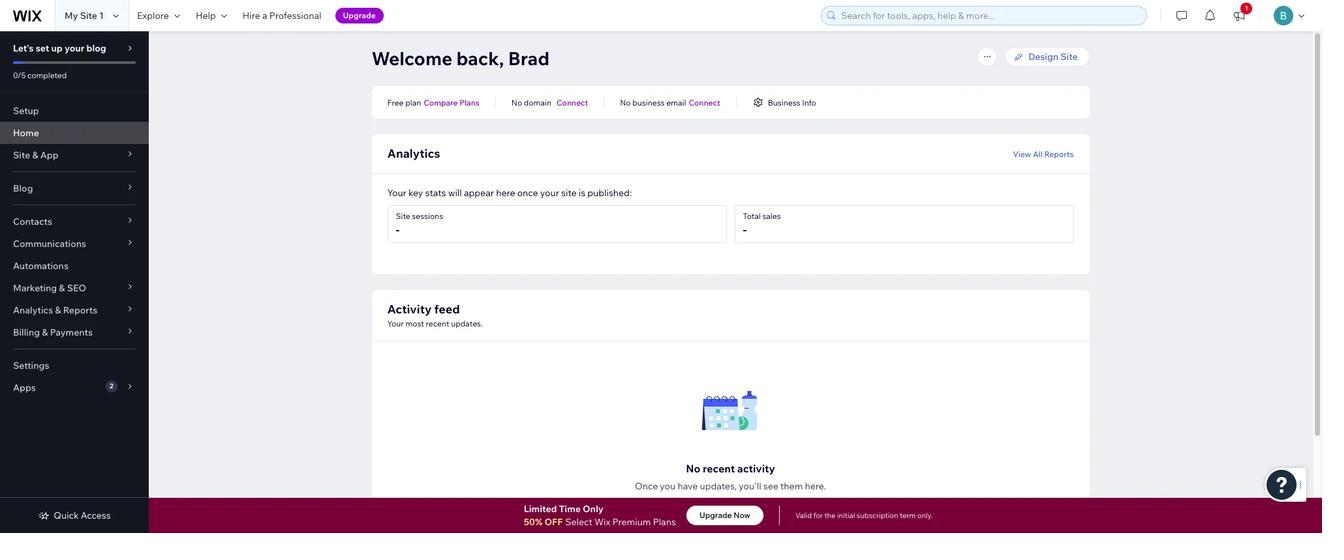 Task type: describe. For each thing, give the bounding box(es) containing it.
design site link
[[1005, 47, 1090, 67]]

have
[[678, 481, 698, 493]]

upgrade now
[[700, 511, 751, 521]]

connect link for no business email connect
[[689, 97, 720, 108]]

0/5
[[13, 70, 26, 80]]

hire
[[243, 10, 260, 22]]

setup
[[13, 105, 39, 117]]

site & app button
[[0, 144, 149, 166]]

plans inside limited time only 50% off select wix premium plans
[[653, 517, 676, 529]]

total
[[743, 211, 761, 221]]

blog
[[86, 42, 106, 54]]

automations
[[13, 260, 68, 272]]

key
[[409, 187, 423, 199]]

1 your from the top
[[387, 187, 407, 199]]

& for site
[[32, 149, 38, 161]]

2
[[110, 382, 113, 391]]

recent inside activity feed your most recent updates.
[[426, 319, 449, 329]]

stats
[[425, 187, 446, 199]]

activity
[[737, 463, 775, 476]]

business info
[[768, 98, 816, 107]]

connect link for no domain connect
[[557, 97, 588, 108]]

help button
[[188, 0, 235, 31]]

quick access button
[[38, 510, 111, 522]]

your inside the sidebar element
[[65, 42, 84, 54]]

app
[[40, 149, 58, 161]]

no for recent
[[686, 463, 701, 476]]

payments
[[50, 327, 93, 339]]

you'll
[[739, 481, 762, 493]]

view
[[1013, 149, 1031, 159]]

compare plans link
[[424, 97, 480, 108]]

sidebar element
[[0, 31, 149, 534]]

setup link
[[0, 100, 149, 122]]

no business email connect
[[620, 98, 720, 107]]

valid
[[796, 512, 812, 521]]

upgrade button
[[335, 8, 384, 23]]

help
[[196, 10, 216, 22]]

settings link
[[0, 355, 149, 377]]

here
[[496, 187, 515, 199]]

now
[[734, 511, 751, 521]]

all
[[1033, 149, 1043, 159]]

premium
[[613, 517, 651, 529]]

automations link
[[0, 255, 149, 277]]

back,
[[457, 47, 504, 70]]

explore
[[137, 10, 169, 22]]

them
[[781, 481, 803, 493]]

access
[[81, 510, 111, 522]]

analytics for analytics
[[387, 146, 440, 161]]

activity feed your most recent updates.
[[387, 302, 483, 329]]

business info button
[[752, 97, 816, 108]]

reports for view all reports
[[1045, 149, 1074, 159]]

seo
[[67, 283, 86, 294]]

only.
[[918, 512, 933, 521]]

1 inside 1 button
[[1245, 4, 1248, 12]]

blog button
[[0, 178, 149, 200]]

email
[[667, 98, 686, 107]]

site right the design
[[1061, 51, 1078, 63]]

design
[[1029, 51, 1059, 63]]

free plan compare plans
[[387, 98, 480, 107]]

the
[[825, 512, 836, 521]]

your key stats will appear here once your site is published:
[[387, 187, 632, 199]]

& for analytics
[[55, 305, 61, 317]]

& for billing
[[42, 327, 48, 339]]

analytics & reports button
[[0, 300, 149, 322]]

updates,
[[700, 481, 737, 493]]

brad
[[508, 47, 550, 70]]

select
[[565, 517, 593, 529]]

published:
[[588, 187, 632, 199]]

no for business
[[620, 98, 631, 107]]

total sales -
[[743, 211, 781, 238]]

recent inside no recent activity once you have updates, you'll see them here.
[[703, 463, 735, 476]]

feed
[[434, 302, 460, 317]]

0 horizontal spatial 1
[[99, 10, 104, 22]]

quick access
[[54, 510, 111, 522]]

off
[[545, 517, 563, 529]]

welcome
[[372, 47, 452, 70]]

home
[[13, 127, 39, 139]]

marketing & seo
[[13, 283, 86, 294]]

quick
[[54, 510, 79, 522]]

my
[[65, 10, 78, 22]]



Task type: vqa. For each thing, say whether or not it's contained in the screenshot.


Task type: locate. For each thing, give the bounding box(es) containing it.
free
[[387, 98, 404, 107]]

upgrade for upgrade
[[343, 10, 376, 20]]

-
[[396, 223, 400, 238], [743, 223, 747, 238]]

professional
[[269, 10, 321, 22]]

& inside popup button
[[42, 327, 48, 339]]

limited time only 50% off select wix premium plans
[[524, 504, 676, 529]]

Search for tools, apps, help & more... field
[[837, 7, 1143, 25]]

analytics down marketing
[[13, 305, 53, 317]]

appear
[[464, 187, 494, 199]]

0/5 completed
[[13, 70, 67, 80]]

1 horizontal spatial analytics
[[387, 146, 440, 161]]

1 horizontal spatial no
[[620, 98, 631, 107]]

0 vertical spatial reports
[[1045, 149, 1074, 159]]

analytics inside dropdown button
[[13, 305, 53, 317]]

plans
[[460, 98, 480, 107], [653, 517, 676, 529]]

site right my
[[80, 10, 97, 22]]

billing & payments
[[13, 327, 93, 339]]

reports
[[1045, 149, 1074, 159], [63, 305, 97, 317]]

design site
[[1029, 51, 1078, 63]]

no domain connect
[[512, 98, 588, 107]]

no
[[512, 98, 522, 107], [620, 98, 631, 107], [686, 463, 701, 476]]

business
[[768, 98, 800, 107]]

plan
[[405, 98, 421, 107]]

- inside site sessions -
[[396, 223, 400, 238]]

for
[[814, 512, 823, 521]]

reports right all
[[1045, 149, 1074, 159]]

reports inside view all reports button
[[1045, 149, 1074, 159]]

up
[[51, 42, 63, 54]]

let's set up your blog
[[13, 42, 106, 54]]

0 vertical spatial upgrade
[[343, 10, 376, 20]]

site sessions -
[[396, 211, 443, 238]]

50%
[[524, 517, 543, 529]]

upgrade right professional
[[343, 10, 376, 20]]

0 vertical spatial plans
[[460, 98, 480, 107]]

billing & payments button
[[0, 322, 149, 344]]

no recent activity once you have updates, you'll see them here.
[[635, 463, 826, 493]]

connect link
[[557, 97, 588, 108], [689, 97, 720, 108]]

sessions
[[412, 211, 443, 221]]

once
[[517, 187, 538, 199]]

a
[[262, 10, 267, 22]]

1 vertical spatial your
[[387, 319, 404, 329]]

you
[[660, 481, 676, 493]]

2 - from the left
[[743, 223, 747, 238]]

1 horizontal spatial your
[[540, 187, 559, 199]]

1 horizontal spatial connect link
[[689, 97, 720, 108]]

connect right email
[[689, 98, 720, 107]]

no left business
[[620, 98, 631, 107]]

most
[[406, 319, 424, 329]]

connect link right domain
[[557, 97, 588, 108]]

0 horizontal spatial analytics
[[13, 305, 53, 317]]

only
[[583, 504, 604, 516]]

& up billing & payments
[[55, 305, 61, 317]]

& inside 'popup button'
[[32, 149, 38, 161]]

1 horizontal spatial upgrade
[[700, 511, 732, 521]]

site
[[561, 187, 577, 199]]

1 horizontal spatial 1
[[1245, 4, 1248, 12]]

0 horizontal spatial your
[[65, 42, 84, 54]]

1 vertical spatial upgrade
[[700, 511, 732, 521]]

upgrade left now
[[700, 511, 732, 521]]

& left app
[[32, 149, 38, 161]]

0 vertical spatial analytics
[[387, 146, 440, 161]]

view all reports
[[1013, 149, 1074, 159]]

2 connect from the left
[[689, 98, 720, 107]]

valid for the initial subscription term only.
[[796, 512, 933, 521]]

your right up
[[65, 42, 84, 54]]

upgrade now button
[[687, 506, 764, 526]]

0 horizontal spatial no
[[512, 98, 522, 107]]

domain
[[524, 98, 552, 107]]

recent down feed on the left bottom of the page
[[426, 319, 449, 329]]

see
[[764, 481, 779, 493]]

your
[[65, 42, 84, 54], [540, 187, 559, 199]]

apps
[[13, 382, 36, 394]]

- inside total sales -
[[743, 223, 747, 238]]

site inside 'popup button'
[[13, 149, 30, 161]]

business
[[633, 98, 665, 107]]

connect right domain
[[557, 98, 588, 107]]

connect link right email
[[689, 97, 720, 108]]

hire a professional link
[[235, 0, 329, 31]]

0 horizontal spatial -
[[396, 223, 400, 238]]

1 horizontal spatial connect
[[689, 98, 720, 107]]

1 vertical spatial recent
[[703, 463, 735, 476]]

reports inside analytics & reports dropdown button
[[63, 305, 97, 317]]

no inside no recent activity once you have updates, you'll see them here.
[[686, 463, 701, 476]]

limited
[[524, 504, 557, 516]]

recent up updates,
[[703, 463, 735, 476]]

your left site
[[540, 187, 559, 199]]

1 horizontal spatial recent
[[703, 463, 735, 476]]

info
[[802, 98, 816, 107]]

2 your from the top
[[387, 319, 404, 329]]

billing
[[13, 327, 40, 339]]

2 horizontal spatial no
[[686, 463, 701, 476]]

reports for analytics & reports
[[63, 305, 97, 317]]

no left domain
[[512, 98, 522, 107]]

0 vertical spatial your
[[65, 42, 84, 54]]

sales
[[763, 211, 781, 221]]

1 vertical spatial plans
[[653, 517, 676, 529]]

0 horizontal spatial connect link
[[557, 97, 588, 108]]

0 vertical spatial recent
[[426, 319, 449, 329]]

analytics for analytics & reports
[[13, 305, 53, 317]]

initial
[[837, 512, 855, 521]]

home link
[[0, 122, 149, 144]]

1 horizontal spatial reports
[[1045, 149, 1074, 159]]

1 vertical spatial your
[[540, 187, 559, 199]]

1 button
[[1225, 0, 1254, 31]]

0 horizontal spatial recent
[[426, 319, 449, 329]]

contacts button
[[0, 211, 149, 233]]

site & app
[[13, 149, 58, 161]]

hire a professional
[[243, 10, 321, 22]]

1 vertical spatial reports
[[63, 305, 97, 317]]

plans right the compare
[[460, 98, 480, 107]]

1 horizontal spatial plans
[[653, 517, 676, 529]]

1 connect from the left
[[557, 98, 588, 107]]

2 connect link from the left
[[689, 97, 720, 108]]

compare
[[424, 98, 458, 107]]

reports down seo on the bottom left of page
[[63, 305, 97, 317]]

marketing & seo button
[[0, 277, 149, 300]]

my site 1
[[65, 10, 104, 22]]

- for total sales -
[[743, 223, 747, 238]]

time
[[559, 504, 581, 516]]

site inside site sessions -
[[396, 211, 410, 221]]

your inside activity feed your most recent updates.
[[387, 319, 404, 329]]

recent
[[426, 319, 449, 329], [703, 463, 735, 476]]

& for marketing
[[59, 283, 65, 294]]

0 horizontal spatial plans
[[460, 98, 480, 107]]

& right billing
[[42, 327, 48, 339]]

0 vertical spatial your
[[387, 187, 407, 199]]

1 horizontal spatial -
[[743, 223, 747, 238]]

no for domain
[[512, 98, 522, 107]]

upgrade for upgrade now
[[700, 511, 732, 521]]

here.
[[805, 481, 826, 493]]

1
[[1245, 4, 1248, 12], [99, 10, 104, 22]]

& left seo on the bottom left of page
[[59, 283, 65, 294]]

0 horizontal spatial connect
[[557, 98, 588, 107]]

updates.
[[451, 319, 483, 329]]

communications
[[13, 238, 86, 250]]

wix
[[595, 517, 610, 529]]

marketing
[[13, 283, 57, 294]]

plans right premium
[[653, 517, 676, 529]]

1 - from the left
[[396, 223, 400, 238]]

your left key
[[387, 187, 407, 199]]

1 connect link from the left
[[557, 97, 588, 108]]

term
[[900, 512, 916, 521]]

1 vertical spatial analytics
[[13, 305, 53, 317]]

let's
[[13, 42, 34, 54]]

your
[[387, 187, 407, 199], [387, 319, 404, 329]]

your left most
[[387, 319, 404, 329]]

site left sessions
[[396, 211, 410, 221]]

connect
[[557, 98, 588, 107], [689, 98, 720, 107]]

settings
[[13, 360, 49, 372]]

- for site sessions -
[[396, 223, 400, 238]]

subscription
[[857, 512, 898, 521]]

welcome back, brad
[[372, 47, 550, 70]]

site down 'home'
[[13, 149, 30, 161]]

analytics up key
[[387, 146, 440, 161]]

0 horizontal spatial reports
[[63, 305, 97, 317]]

completed
[[27, 70, 67, 80]]

once
[[635, 481, 658, 493]]

is
[[579, 187, 585, 199]]

will
[[448, 187, 462, 199]]

no up have
[[686, 463, 701, 476]]

0 horizontal spatial upgrade
[[343, 10, 376, 20]]

view all reports button
[[1013, 148, 1074, 160]]



